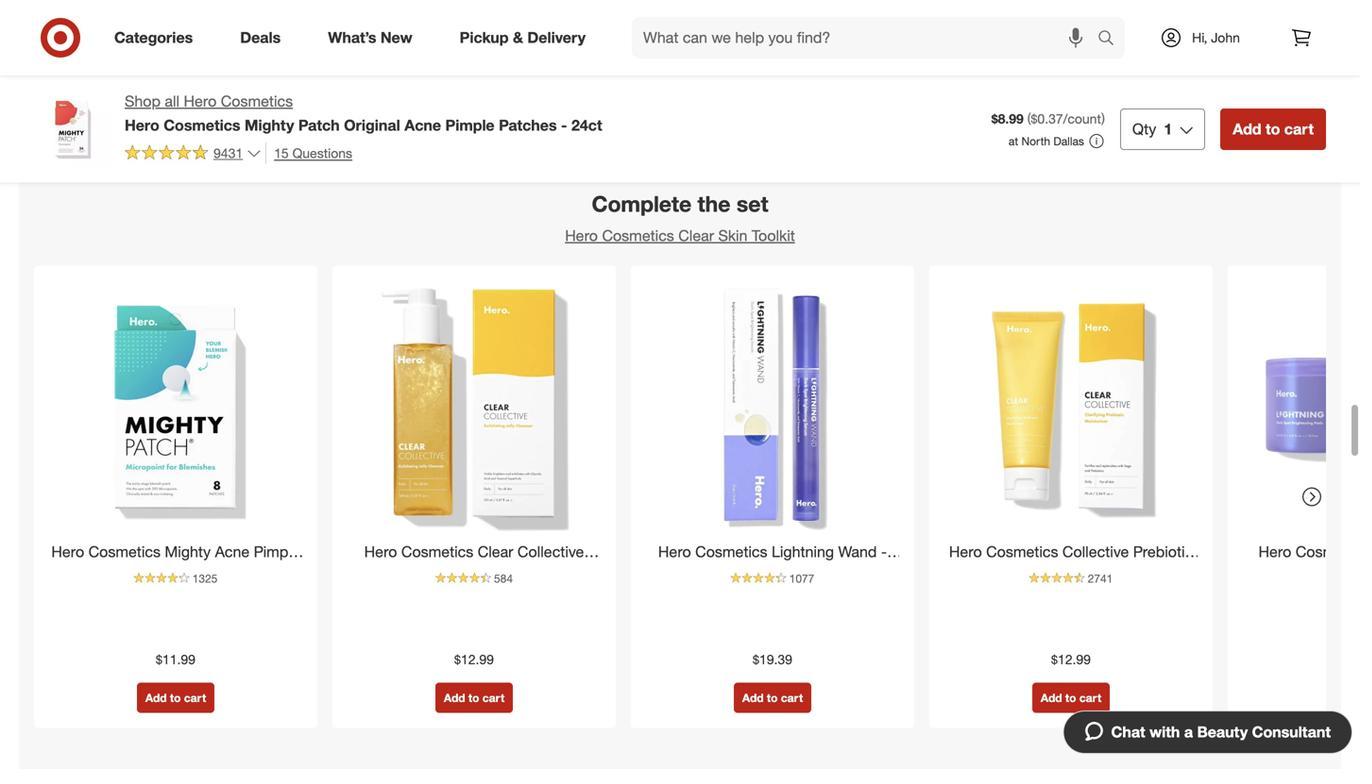 Task type: describe. For each thing, give the bounding box(es) containing it.
hero for hero cosmetic
[[1259, 543, 1292, 562]]

- inside hero cosmetics lightning wand - 1ct/0.34 fl oz
[[881, 543, 887, 562]]

- inside shop all hero cosmetics hero cosmetics mighty patch original acne pimple patches - 24ct
[[561, 116, 567, 134]]

subtotal: $38.67 (4 items)
[[497, 46, 702, 67]]

deals link
[[224, 17, 304, 59]]

north
[[1022, 134, 1051, 148]]

add to cart button for hero cosmetics lightning wand - 1ct/0.34 fl oz
[[734, 683, 812, 714]]

acne inside hero cosmetics mighty acne pimple patch micropoint for blemishes - 8ct
[[215, 543, 250, 562]]

what's new link
[[312, 17, 436, 59]]

hero cosmetics mighty acne pimple patch micropoint for blemishes - 8ct image
[[45, 277, 306, 538]]

moisturizer
[[996, 565, 1071, 583]]

hero cosmetics lightning wand - 1ct/0.34 fl oz image
[[642, 277, 903, 538]]

hero cosmetics lightning wand - 1ct/0.34 fl oz
[[658, 543, 887, 583]]

lightning
[[772, 543, 834, 562]]

dallas
[[1054, 134, 1084, 148]]

at
[[1009, 134, 1018, 148]]

all for add
[[769, 47, 786, 66]]

add all 4 to cart button
[[724, 36, 863, 77]]

oz inside hero cosmetics lightning wand - 1ct/0.34 fl oz
[[801, 565, 817, 583]]

- inside hero cosmetics collective prebiotic moisturizer - 2.36 fl oz
[[1075, 565, 1081, 583]]

(
[[1028, 111, 1031, 127]]

john
[[1211, 29, 1240, 46]]

cosmetics for hero cosmetics collective prebiotic moisturizer - 2.36 fl oz
[[986, 543, 1058, 562]]

a
[[1184, 724, 1193, 742]]

toolkit
[[752, 227, 795, 245]]

search
[[1089, 30, 1135, 49]]

24ct
[[571, 116, 602, 134]]

What can we help you find? suggestions appear below search field
[[632, 17, 1102, 59]]

cosmetics up the 9431 link at the left top
[[164, 116, 240, 134]]

all for shop
[[165, 92, 180, 111]]

fl inside hero cosmetics collective prebiotic moisturizer - 2.36 fl oz
[[1119, 565, 1127, 583]]

to for 1077
[[767, 691, 778, 706]]

&
[[513, 28, 523, 47]]

skin
[[718, 227, 748, 245]]

qty
[[1133, 120, 1157, 138]]

hero cosmetics collective prebiotic moisturizer - 2.36 fl oz
[[949, 543, 1193, 583]]

$0.37
[[1031, 111, 1063, 127]]

add for 1077
[[742, 691, 764, 706]]

consultant
[[1252, 724, 1331, 742]]

$8.99
[[992, 111, 1024, 127]]

the
[[698, 191, 731, 217]]

deals
[[240, 28, 281, 47]]

1325
[[192, 572, 218, 586]]

image of hero cosmetics mighty patch original acne pimple patches - 24ct image
[[34, 91, 110, 166]]

add to cart for hero cosmetics mighty acne pimple patch micropoint for blemishes - 8ct
[[145, 691, 206, 706]]

patch inside shop all hero cosmetics hero cosmetics mighty patch original acne pimple patches - 24ct
[[298, 116, 340, 134]]

1
[[1164, 120, 1172, 138]]

hero cosmetics mighty acne pimple patch micropoint for blemishes - 8ct
[[51, 543, 300, 583]]

add for 2741
[[1041, 691, 1062, 706]]

/count
[[1063, 111, 1102, 127]]

hi, john
[[1192, 29, 1240, 46]]

chat
[[1111, 724, 1146, 742]]

shop
[[125, 92, 161, 111]]

categories link
[[98, 17, 217, 59]]

micropoint
[[95, 565, 167, 583]]

to for 2741
[[1065, 691, 1076, 706]]

pickup & delivery
[[460, 28, 586, 47]]

cosmetics up 15
[[221, 92, 293, 111]]

pimple inside shop all hero cosmetics hero cosmetics mighty patch original acne pimple patches - 24ct
[[445, 116, 495, 134]]

complete the set
[[592, 191, 769, 217]]

prebiotic
[[1133, 543, 1193, 562]]

$38.67
[[574, 46, 628, 67]]

to inside button
[[803, 47, 817, 66]]

cosmetic
[[1296, 543, 1360, 562]]

fl inside hero cosmetics lightning wand - 1ct/0.34 fl oz
[[789, 565, 797, 583]]

to for 584
[[468, 691, 479, 706]]

15
[[274, 145, 289, 161]]

$12.99 for 2741
[[1051, 652, 1091, 668]]

oz inside hero cosmetics collective prebiotic moisturizer - 2.36 fl oz
[[1131, 565, 1146, 583]]

8ct
[[278, 565, 300, 583]]

add inside button
[[737, 47, 765, 66]]

add for 1325
[[145, 691, 167, 706]]

qty 1
[[1133, 120, 1172, 138]]

9431
[[213, 145, 243, 161]]

complete
[[592, 191, 692, 217]]



Task type: vqa. For each thing, say whether or not it's contained in the screenshot.
Add
yes



Task type: locate. For each thing, give the bounding box(es) containing it.
cart for 1325
[[184, 691, 206, 706]]

items)
[[653, 46, 702, 67]]

add to cart for hero cosmetics collective prebiotic moisturizer - 2.36 fl oz
[[1041, 691, 1102, 706]]

hero cosmetics clear collective exfoliating jelly cleanser - citrus - 150ml image
[[344, 277, 605, 538]]

0 horizontal spatial oz
[[801, 565, 817, 583]]

all inside button
[[769, 47, 786, 66]]

2 $12.99 from the left
[[1051, 652, 1091, 668]]

2.36
[[1085, 565, 1115, 583]]

15 questions link
[[266, 143, 352, 164]]

2 fl from the left
[[1119, 565, 1127, 583]]

with
[[1150, 724, 1180, 742]]

- left the 24ct
[[561, 116, 567, 134]]

all
[[769, 47, 786, 66], [165, 92, 180, 111]]

add
[[737, 47, 765, 66], [1233, 120, 1262, 138], [145, 691, 167, 706], [444, 691, 465, 706], [742, 691, 764, 706], [1041, 691, 1062, 706]]

hero for hero cosmetics mighty acne pimple patch micropoint for blemishes - 8ct
[[51, 543, 84, 562]]

584
[[494, 572, 513, 586]]

hero inside hero cosmetics mighty acne pimple patch micropoint for blemishes - 8ct
[[51, 543, 84, 562]]

0 horizontal spatial mighty
[[165, 543, 211, 562]]

hero inside hero cosmetic
[[1259, 543, 1292, 562]]

original
[[344, 116, 400, 134]]

acne up blemishes
[[215, 543, 250, 562]]

what's
[[328, 28, 376, 47]]

cosmetics inside hero cosmetics lightning wand - 1ct/0.34 fl oz
[[695, 543, 768, 562]]

1 vertical spatial acne
[[215, 543, 250, 562]]

patches
[[499, 116, 557, 134]]

- left 8ct
[[268, 565, 274, 583]]

cosmetics for hero cosmetics mighty acne pimple patch micropoint for blemishes - 8ct
[[88, 543, 161, 562]]

hero cosmetics collective prebiotic moisturizer - 2.36 fl oz image
[[941, 277, 1202, 538]]

questions
[[292, 145, 352, 161]]

0 horizontal spatial all
[[165, 92, 180, 111]]

pimple up 8ct
[[254, 543, 300, 562]]

hero inside hero cosmetics lightning wand - 1ct/0.34 fl oz
[[658, 543, 691, 562]]

0 vertical spatial acne
[[405, 116, 441, 134]]

hero cosmetics clear skin toolkit link
[[565, 227, 795, 245]]

0 horizontal spatial fl
[[789, 565, 797, 583]]

cart for 1077
[[781, 691, 803, 706]]

4
[[790, 47, 799, 66]]

1 fl from the left
[[789, 565, 797, 583]]

to for 1325
[[170, 691, 181, 706]]

acne inside shop all hero cosmetics hero cosmetics mighty patch original acne pimple patches - 24ct
[[405, 116, 441, 134]]

mighty
[[245, 116, 294, 134], [165, 543, 211, 562]]

cosmetics for hero cosmetics lightning wand - 1ct/0.34 fl oz
[[695, 543, 768, 562]]

cosmetics down complete
[[602, 227, 674, 245]]

all inside shop all hero cosmetics hero cosmetics mighty patch original acne pimple patches - 24ct
[[165, 92, 180, 111]]

pimple left patches
[[445, 116, 495, 134]]

mighty inside hero cosmetics mighty acne pimple patch micropoint for blemishes - 8ct
[[165, 543, 211, 562]]

1 horizontal spatial pimple
[[445, 116, 495, 134]]

patch left micropoint
[[52, 565, 91, 583]]

wand
[[838, 543, 877, 562]]

add to cart for hero cosmetics lightning wand - 1ct/0.34 fl oz
[[742, 691, 803, 706]]

delivery
[[527, 28, 586, 47]]

add for 584
[[444, 691, 465, 706]]

pimple inside hero cosmetics mighty acne pimple patch micropoint for blemishes - 8ct
[[254, 543, 300, 562]]

1 horizontal spatial patch
[[298, 116, 340, 134]]

blemishes
[[194, 565, 264, 583]]

1 vertical spatial mighty
[[165, 543, 211, 562]]

cart for 2741
[[1080, 691, 1102, 706]]

0 horizontal spatial acne
[[215, 543, 250, 562]]

at north dallas
[[1009, 134, 1084, 148]]

pimple
[[445, 116, 495, 134], [254, 543, 300, 562]]

0 horizontal spatial $12.99
[[454, 652, 494, 668]]

1ct/0.34
[[729, 565, 785, 583]]

cosmetics for hero cosmetics clear skin toolkit
[[602, 227, 674, 245]]

)
[[1102, 111, 1105, 127]]

subtotal:
[[497, 46, 569, 67]]

1 vertical spatial pimple
[[254, 543, 300, 562]]

2741
[[1088, 572, 1113, 586]]

1 horizontal spatial oz
[[1131, 565, 1146, 583]]

all left 4
[[769, 47, 786, 66]]

new
[[381, 28, 412, 47]]

add all 4 to cart
[[737, 47, 851, 66]]

cart
[[821, 47, 851, 66], [1285, 120, 1314, 138], [184, 691, 206, 706], [483, 691, 505, 706], [781, 691, 803, 706], [1080, 691, 1102, 706]]

hi,
[[1192, 29, 1208, 46]]

1 vertical spatial all
[[165, 92, 180, 111]]

fl right "2741"
[[1119, 565, 1127, 583]]

mighty inside shop all hero cosmetics hero cosmetics mighty patch original acne pimple patches - 24ct
[[245, 116, 294, 134]]

for
[[172, 565, 190, 583]]

hero for hero cosmetics lightning wand - 1ct/0.34 fl oz
[[658, 543, 691, 562]]

1 horizontal spatial $12.99
[[1051, 652, 1091, 668]]

cosmetics inside hero cosmetics mighty acne pimple patch micropoint for blemishes - 8ct
[[88, 543, 161, 562]]

patch up questions at the left
[[298, 116, 340, 134]]

hero cosmetics clear skin toolkit
[[565, 227, 795, 245]]

add to cart button for hero cosmetics collective prebiotic moisturizer - 2.36 fl oz
[[1032, 683, 1110, 714]]

hero inside hero cosmetics collective prebiotic moisturizer - 2.36 fl oz
[[949, 543, 982, 562]]

chat with a beauty consultant button
[[1063, 711, 1353, 755]]

- left 2.36
[[1075, 565, 1081, 583]]

hero for hero cosmetics collective prebiotic moisturizer - 2.36 fl oz
[[949, 543, 982, 562]]

set
[[737, 191, 769, 217]]

add to cart button for hero cosmetics mighty acne pimple patch micropoint for blemishes - 8ct
[[137, 683, 215, 714]]

categories
[[114, 28, 193, 47]]

$12.99
[[454, 652, 494, 668], [1051, 652, 1091, 668]]

clear
[[678, 227, 714, 245]]

9431 link
[[125, 143, 262, 166]]

$11.99
[[156, 652, 196, 668]]

$19.39
[[753, 652, 793, 668]]

oz down prebiotic at the bottom right of the page
[[1131, 565, 1146, 583]]

fl
[[789, 565, 797, 583], [1119, 565, 1127, 583]]

patch inside hero cosmetics mighty acne pimple patch micropoint for blemishes - 8ct
[[52, 565, 91, 583]]

(4
[[633, 46, 648, 67]]

pickup & delivery link
[[444, 17, 609, 59]]

to
[[803, 47, 817, 66], [1266, 120, 1280, 138], [170, 691, 181, 706], [468, 691, 479, 706], [767, 691, 778, 706], [1065, 691, 1076, 706]]

oz down lightning
[[801, 565, 817, 583]]

1 oz from the left
[[801, 565, 817, 583]]

collective
[[1063, 543, 1129, 562]]

0 vertical spatial all
[[769, 47, 786, 66]]

shop all hero cosmetics hero cosmetics mighty patch original acne pimple patches - 24ct
[[125, 92, 602, 134]]

fl down lightning
[[789, 565, 797, 583]]

add to cart
[[1233, 120, 1314, 138], [145, 691, 206, 706], [444, 691, 505, 706], [742, 691, 803, 706], [1041, 691, 1102, 706]]

1 horizontal spatial mighty
[[245, 116, 294, 134]]

beauty
[[1197, 724, 1248, 742]]

cart for 584
[[483, 691, 505, 706]]

oz
[[801, 565, 817, 583], [1131, 565, 1146, 583]]

search button
[[1089, 17, 1135, 62]]

- right wand
[[881, 543, 887, 562]]

1 vertical spatial patch
[[52, 565, 91, 583]]

hero for hero cosmetics clear skin toolkit
[[565, 227, 598, 245]]

all right shop
[[165, 92, 180, 111]]

$12.99 for 584
[[454, 652, 494, 668]]

cosmetics inside hero cosmetics collective prebiotic moisturizer - 2.36 fl oz
[[986, 543, 1058, 562]]

- inside hero cosmetics mighty acne pimple patch micropoint for blemishes - 8ct
[[268, 565, 274, 583]]

hero
[[184, 92, 217, 111], [125, 116, 159, 134], [565, 227, 598, 245], [51, 543, 84, 562], [658, 543, 691, 562], [949, 543, 982, 562], [1259, 543, 1292, 562]]

what's new
[[328, 28, 412, 47]]

acne right original
[[405, 116, 441, 134]]

1 horizontal spatial all
[[769, 47, 786, 66]]

hero cosmetic
[[1257, 543, 1360, 583]]

0 vertical spatial mighty
[[245, 116, 294, 134]]

pickup
[[460, 28, 509, 47]]

15 questions
[[274, 145, 352, 161]]

chat with a beauty consultant
[[1111, 724, 1331, 742]]

mighty up for
[[165, 543, 211, 562]]

0 vertical spatial pimple
[[445, 116, 495, 134]]

0 horizontal spatial patch
[[52, 565, 91, 583]]

mighty up 15
[[245, 116, 294, 134]]

0 vertical spatial patch
[[298, 116, 340, 134]]

acne
[[405, 116, 441, 134], [215, 543, 250, 562]]

-
[[561, 116, 567, 134], [881, 543, 887, 562], [268, 565, 274, 583], [1075, 565, 1081, 583]]

cosmetics up micropoint
[[88, 543, 161, 562]]

cosmetics up 1ct/0.34
[[695, 543, 768, 562]]

1 $12.99 from the left
[[454, 652, 494, 668]]

0 horizontal spatial pimple
[[254, 543, 300, 562]]

2 oz from the left
[[1131, 565, 1146, 583]]

$8.99 ( $0.37 /count )
[[992, 111, 1105, 127]]

add to cart button
[[1221, 108, 1326, 150], [137, 683, 215, 714], [435, 683, 513, 714], [734, 683, 812, 714], [1032, 683, 1110, 714]]

hero cosmetics lightning swipe dark spot brightening pad - 50ct image
[[1239, 277, 1360, 538]]

1 horizontal spatial acne
[[405, 116, 441, 134]]

cosmetics
[[221, 92, 293, 111], [164, 116, 240, 134], [602, 227, 674, 245], [88, 543, 161, 562], [695, 543, 768, 562], [986, 543, 1058, 562]]

1 horizontal spatial fl
[[1119, 565, 1127, 583]]

1077
[[789, 572, 815, 586]]

cosmetics up the moisturizer at right
[[986, 543, 1058, 562]]



